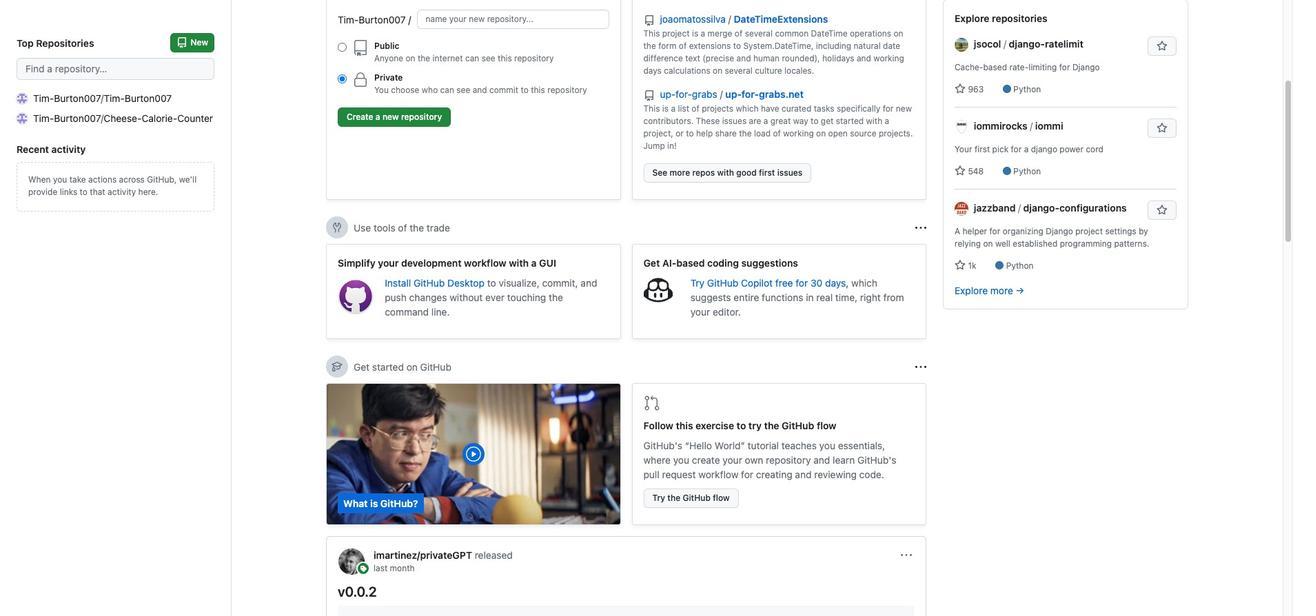 Task type: vqa. For each thing, say whether or not it's contained in the screenshot.
#261 in the bottom left of the page
no



Task type: describe. For each thing, give the bounding box(es) containing it.
burton007 for tim-burton007 / cheese-calorie-counter
[[54, 112, 101, 124]]

burton007 for tim-burton007 /
[[359, 13, 406, 25]]

on up date
[[894, 28, 904, 39]]

cache-
[[955, 62, 984, 72]]

and inside private you choose who can see and commit to this repository
[[473, 85, 487, 95]]

this is a list of projects which have curated tasks specifically for new contributors. these issues are a great way to get started with a project, or to help share the load of working on open source projects. jump in!
[[644, 103, 913, 151]]

rounded),
[[782, 53, 820, 63]]

0 vertical spatial activity
[[51, 143, 86, 155]]

get ai-based coding suggestions element
[[632, 244, 927, 339]]

try for try the github flow
[[653, 493, 666, 503]]

to right or at the right of page
[[686, 128, 694, 139]]

touching
[[507, 292, 546, 303]]

new inside button
[[383, 112, 399, 122]]

simplify your development workflow with a gui element
[[326, 244, 621, 339]]

use tools of the trade
[[354, 222, 450, 233]]

follow this exercise to try the github flow
[[644, 420, 837, 432]]

tim- for tim-burton007 / cheese-calorie-counter
[[33, 112, 54, 124]]

tutorial
[[748, 440, 779, 452]]

contributors.
[[644, 116, 694, 126]]

lock image
[[352, 72, 369, 88]]

@iommirocks profile image
[[955, 120, 969, 134]]

for inside the this is a list of projects which have curated tasks specifically for new contributors. these issues are a great way to get started with a project, or to help share the load of working on open source projects. jump in!
[[883, 103, 894, 114]]

1 for- from the left
[[676, 88, 692, 100]]

1 vertical spatial python
[[1014, 166, 1042, 177]]

what is github? image
[[327, 384, 620, 525]]

with inside 'link'
[[718, 168, 735, 178]]

entire
[[734, 292, 760, 303]]

2 horizontal spatial you
[[820, 440, 836, 452]]

1 horizontal spatial you
[[674, 454, 690, 466]]

to inside this project is a merge of several common datetime operations on the form of  extensions to system.datetime, including natural date difference text (precise and human rounded), holidays and working days calculations on several culture locales.
[[734, 41, 741, 51]]

calculations
[[664, 66, 711, 76]]

Top Repositories search field
[[17, 58, 214, 80]]

limiting
[[1029, 62, 1058, 72]]

0 vertical spatial django
[[1073, 62, 1100, 72]]

django- for configurations
[[1024, 202, 1060, 214]]

established
[[1013, 239, 1058, 249]]

iommi
[[1036, 120, 1064, 132]]

v0.0.2 link
[[338, 584, 377, 600]]

star this repository image for iommirocks / iommi
[[1157, 123, 1168, 134]]

joaomatossilva link
[[660, 13, 729, 25]]

essentials,
[[838, 440, 886, 452]]

tim- up cheese-
[[104, 92, 125, 104]]

when you take actions across github, we'll provide links to that activity here.
[[28, 174, 197, 197]]

to left get
[[811, 116, 819, 126]]

1 vertical spatial repo image
[[644, 90, 655, 101]]

963
[[966, 84, 984, 94]]

coding
[[708, 257, 739, 269]]

@jsocol profile image
[[955, 38, 969, 52]]

jump
[[644, 141, 665, 151]]

locales.
[[785, 66, 815, 76]]

up-for-grabs link
[[660, 88, 720, 100]]

time,
[[836, 292, 858, 303]]

to inside when you take actions across github, we'll provide links to that activity here.
[[80, 187, 88, 197]]

tim-burton007 /
[[338, 13, 411, 25]]

way
[[794, 116, 809, 126]]

creating
[[756, 469, 793, 481]]

0 horizontal spatial workflow
[[464, 257, 507, 269]]

1 horizontal spatial flow
[[817, 420, 837, 432]]

share
[[716, 128, 737, 139]]

list
[[678, 103, 690, 114]]

mortar board image
[[332, 361, 343, 372]]

last
[[374, 563, 388, 574]]

Repository name text field
[[417, 10, 609, 29]]

follow
[[644, 420, 674, 432]]

your first pick for a django power cord
[[955, 144, 1104, 154]]

explore repositories navigation
[[943, 0, 1189, 310]]

create
[[692, 454, 720, 466]]

rate-
[[1010, 62, 1029, 72]]

days,
[[826, 277, 849, 289]]

projects
[[702, 103, 734, 114]]

and right the creating
[[795, 469, 812, 481]]

choose
[[391, 85, 420, 95]]

repositories
[[36, 37, 94, 49]]

for inside a helper for organizing django project settings by relying on well established programming patterns.
[[990, 226, 1001, 237]]

first inside 'link'
[[759, 168, 775, 178]]

with inside the this is a list of projects which have curated tasks specifically for new contributors. these issues are a great way to get started with a project, or to help share the load of working on open source projects. jump in!
[[867, 116, 883, 126]]

organizing
[[1003, 226, 1044, 237]]

based inside explore repositories navigation
[[984, 62, 1008, 72]]

public
[[374, 41, 400, 51]]

days
[[644, 66, 662, 76]]

specifically
[[837, 103, 881, 114]]

natural
[[854, 41, 881, 51]]

the right try
[[765, 420, 780, 432]]

free
[[776, 277, 793, 289]]

try github copilot free for 30 days, link
[[691, 277, 852, 289]]

github up teaches at the right bottom of page
[[782, 420, 815, 432]]

cheese calorie counter image
[[17, 113, 28, 124]]

try
[[749, 420, 762, 432]]

the left trade
[[410, 222, 424, 233]]

exercise
[[696, 420, 735, 432]]

imartinez/privategpt
[[374, 550, 472, 561]]

public anyone on the internet can see this repository
[[374, 41, 554, 63]]

operations
[[850, 28, 892, 39]]

0 horizontal spatial repo image
[[352, 40, 369, 57]]

date
[[884, 41, 901, 51]]

and down natural
[[857, 53, 872, 63]]

tim-burton007 / tim-burton007
[[33, 92, 172, 104]]

grabs
[[692, 88, 718, 100]]

on down command on the left
[[407, 361, 418, 373]]

why am i seeing this? image
[[916, 222, 927, 233]]

install
[[385, 277, 411, 289]]

configurations
[[1060, 202, 1127, 214]]

can inside private you choose who can see and commit to this repository
[[440, 85, 454, 95]]

this for up-for-grabs
[[644, 103, 660, 114]]

2 vertical spatial with
[[509, 257, 529, 269]]

try the github flow element
[[632, 383, 927, 526]]

tools
[[374, 222, 396, 233]]

git pull request image
[[644, 395, 660, 412]]

star image
[[955, 166, 966, 177]]

for right pick
[[1011, 144, 1022, 154]]

tim- for tim-burton007 /
[[338, 13, 359, 25]]

of down the great
[[773, 128, 781, 139]]

django
[[1031, 144, 1058, 154]]

to visualize, commit, and push changes without ever touching the command line.
[[385, 277, 598, 318]]

github desktop image
[[338, 279, 374, 315]]

programming
[[1060, 239, 1113, 249]]

desktop
[[448, 277, 485, 289]]

of right tools
[[398, 222, 407, 233]]

tim- for tim-burton007 / tim-burton007
[[33, 92, 54, 104]]

private
[[374, 72, 403, 83]]

tools image
[[332, 222, 343, 233]]

create a new repository button
[[338, 108, 451, 127]]

explore for explore repositories
[[955, 12, 990, 24]]

in!
[[668, 141, 677, 151]]

burton007 up 'calorie-'
[[125, 92, 172, 104]]

line.
[[432, 306, 450, 318]]

create a new repository element
[[338, 0, 609, 132]]

is inside this project is a merge of several common datetime operations on the form of  extensions to system.datetime, including natural date difference text (precise and human rounded), holidays and working days calculations on several culture locales.
[[692, 28, 699, 39]]

is for github?
[[370, 498, 378, 510]]

repositories that need your help element
[[632, 0, 927, 200]]

cache-based rate-limiting for django
[[955, 62, 1100, 72]]

world"
[[715, 440, 745, 452]]

explore more →
[[955, 285, 1025, 297]]

these
[[696, 116, 720, 126]]

system.datetime,
[[744, 41, 814, 51]]

github down line.
[[420, 361, 452, 373]]

functions
[[762, 292, 804, 303]]

project inside this project is a merge of several common datetime operations on the form of  extensions to system.datetime, including natural date difference text (precise and human rounded), holidays and working days calculations on several culture locales.
[[663, 28, 690, 39]]

simplify your development workflow with a gui
[[338, 257, 557, 269]]

human
[[754, 53, 780, 63]]

a up projects.
[[885, 116, 890, 126]]

repository inside github's "hello world" tutorial teaches you essentials, where you create your own repository and learn github's pull request workflow for creating and reviewing code.
[[766, 454, 811, 466]]

548
[[966, 166, 984, 177]]

including
[[816, 41, 852, 51]]

simplify
[[338, 257, 376, 269]]

repository inside button
[[401, 112, 442, 122]]

anyone
[[374, 53, 404, 63]]

repository inside public anyone on the internet can see this repository
[[515, 53, 554, 63]]

github,
[[147, 174, 177, 185]]

(precise
[[703, 53, 735, 63]]

use
[[354, 222, 371, 233]]

this inside public anyone on the internet can see this repository
[[498, 53, 512, 63]]

recent
[[17, 143, 49, 155]]

form
[[659, 41, 677, 51]]

which inside which suggests entire functions in real time, right from your editor.
[[852, 277, 878, 289]]

github inside "link"
[[683, 493, 711, 503]]

django inside a helper for organizing django project settings by relying on well established programming patterns.
[[1046, 226, 1074, 237]]

push
[[385, 292, 407, 303]]

and inside to visualize, commit, and push changes without ever touching the command line.
[[581, 277, 598, 289]]

1 horizontal spatial github's
[[858, 454, 897, 466]]

and left human
[[737, 53, 751, 63]]

settings
[[1106, 226, 1137, 237]]

on inside a helper for organizing django project settings by relying on well established programming patterns.
[[984, 239, 994, 249]]

cord
[[1087, 144, 1104, 154]]

top repositories
[[17, 37, 94, 49]]

open
[[829, 128, 848, 139]]

great
[[771, 116, 791, 126]]

star this repository image
[[1157, 205, 1168, 216]]

install github desktop
[[385, 277, 487, 289]]

repositories
[[993, 12, 1048, 24]]

started inside the this is a list of projects which have curated tasks specifically for new contributors. these issues are a great way to get started with a project, or to help share the load of working on open source projects. jump in!
[[836, 116, 864, 126]]

your
[[955, 144, 973, 154]]

star image for jsocol / django-ratelimit
[[955, 83, 966, 94]]

this inside private you choose who can see and commit to this repository
[[531, 85, 545, 95]]

activity inside when you take actions across github, we'll provide links to that activity here.
[[108, 187, 136, 197]]



Task type: locate. For each thing, give the bounding box(es) containing it.
0 vertical spatial you
[[53, 174, 67, 185]]

counter
[[177, 112, 213, 124]]

on down the (precise
[[713, 66, 723, 76]]

last month
[[374, 563, 415, 574]]

based left rate-
[[984, 62, 1008, 72]]

more inside explore repositories navigation
[[991, 285, 1014, 297]]

0 horizontal spatial project
[[663, 28, 690, 39]]

issues up share
[[723, 116, 747, 126]]

issues inside the this is a list of projects which have curated tasks specifically for new contributors. these issues are a great way to get started with a project, or to help share the load of working on open source projects. jump in!
[[723, 116, 747, 126]]

0 horizontal spatial new
[[383, 112, 399, 122]]

for- up are
[[742, 88, 759, 100]]

calorie-
[[142, 112, 177, 124]]

1 vertical spatial project
[[1076, 226, 1104, 237]]

0 vertical spatial working
[[874, 53, 905, 63]]

github down "request"
[[683, 493, 711, 503]]

1 vertical spatial can
[[440, 85, 454, 95]]

github's "hello world" tutorial teaches you essentials, where you create your own repository and learn github's pull request workflow for creating and reviewing code.
[[644, 440, 897, 481]]

1 horizontal spatial with
[[718, 168, 735, 178]]

1 this from the top
[[644, 28, 660, 39]]

tim-burton007 / cheese-calorie-counter
[[33, 112, 213, 124]]

up-
[[660, 88, 676, 100], [726, 88, 742, 100]]

a left the list
[[671, 103, 676, 114]]

your inside github's "hello world" tutorial teaches you essentials, where you create your own repository and learn github's pull request workflow for creating and reviewing code.
[[723, 454, 743, 466]]

see more repos with good first issues link
[[644, 163, 812, 183]]

0 vertical spatial github's
[[644, 440, 683, 452]]

tim- right cheese calorie counter icon
[[33, 112, 54, 124]]

a helper for organizing django project settings by relying on well established programming patterns.
[[955, 226, 1150, 249]]

to inside the try the github flow element
[[737, 420, 746, 432]]

on left "well" in the right of the page
[[984, 239, 994, 249]]

request
[[662, 469, 696, 481]]

take
[[69, 174, 86, 185]]

0 horizontal spatial up-
[[660, 88, 676, 100]]

try the github flow
[[653, 493, 730, 503]]

1 vertical spatial workflow
[[699, 469, 739, 481]]

working inside the this is a list of projects which have curated tasks specifically for new contributors. these issues are a great way to get started with a project, or to help share the load of working on open source projects. jump in!
[[784, 128, 814, 139]]

feed item heading menu image
[[901, 550, 912, 561]]

new
[[896, 103, 912, 114], [383, 112, 399, 122]]

2 vertical spatial is
[[370, 498, 378, 510]]

0 horizontal spatial issues
[[723, 116, 747, 126]]

2 vertical spatial python
[[1007, 261, 1034, 271]]

0 vertical spatial can
[[465, 53, 480, 63]]

imartinez/privategpt link
[[374, 550, 472, 561]]

you
[[53, 174, 67, 185], [820, 440, 836, 452], [674, 454, 690, 466]]

1 star image from the top
[[955, 83, 966, 94]]

repo image left public
[[352, 40, 369, 57]]

0 horizontal spatial your
[[378, 257, 399, 269]]

see inside public anyone on the internet can see this repository
[[482, 53, 496, 63]]

star image down relying
[[955, 260, 966, 271]]

/
[[729, 13, 732, 25], [409, 13, 411, 25], [1004, 38, 1007, 50], [720, 88, 723, 100], [101, 92, 104, 104], [101, 112, 104, 124], [1031, 120, 1033, 132], [1019, 202, 1021, 214]]

2 vertical spatial your
[[723, 454, 743, 466]]

0 vertical spatial repo image
[[352, 40, 369, 57]]

ai-
[[663, 257, 677, 269]]

1 horizontal spatial started
[[836, 116, 864, 126]]

more for see
[[670, 168, 690, 178]]

more for explore
[[991, 285, 1014, 297]]

0 horizontal spatial is
[[370, 498, 378, 510]]

0 vertical spatial explore
[[955, 12, 990, 24]]

with
[[867, 116, 883, 126], [718, 168, 735, 178], [509, 257, 529, 269]]

0 horizontal spatial for-
[[676, 88, 692, 100]]

for left 30
[[796, 277, 808, 289]]

which up are
[[736, 103, 759, 114]]

2 horizontal spatial this
[[676, 420, 694, 432]]

1 vertical spatial which
[[852, 277, 878, 289]]

burton007 inside create a new repository element
[[359, 13, 406, 25]]

on right anyone
[[406, 53, 416, 63]]

see right who at the top left of page
[[457, 85, 471, 95]]

workflow up desktop at left
[[464, 257, 507, 269]]

github's up code.
[[858, 454, 897, 466]]

see up private you choose who can see and commit to this repository at the left top of the page
[[482, 53, 496, 63]]

burton007 down tim-burton007 / tim-burton007
[[54, 112, 101, 124]]

repos
[[693, 168, 715, 178]]

of right the form
[[679, 41, 687, 51]]

started down 'specifically'
[[836, 116, 864, 126]]

star image for jazzband / django-configurations
[[955, 260, 966, 271]]

started right mortar board image
[[372, 361, 404, 373]]

python for configurations
[[1007, 261, 1034, 271]]

for
[[1060, 62, 1071, 72], [883, 103, 894, 114], [1011, 144, 1022, 154], [990, 226, 1001, 237], [796, 277, 808, 289], [742, 469, 754, 481]]

create a new repository
[[347, 112, 442, 122]]

actions
[[88, 174, 117, 185]]

django down jazzband / django-configurations
[[1046, 226, 1074, 237]]

your inside which suggests entire functions in real time, right from your editor.
[[691, 306, 711, 318]]

on inside the this is a list of projects which have curated tasks specifically for new contributors. these issues are a great way to get started with a project, or to help share the load of working on open source projects. jump in!
[[817, 128, 826, 139]]

python down "your first pick for a django power cord"
[[1014, 166, 1042, 177]]

1 vertical spatial this
[[644, 103, 660, 114]]

workflow inside github's "hello world" tutorial teaches you essentials, where you create your own repository and learn github's pull request workflow for creating and reviewing code.
[[699, 469, 739, 481]]

django- up cache-based rate-limiting for django
[[1009, 38, 1046, 50]]

top
[[17, 37, 34, 49]]

1 horizontal spatial try
[[691, 277, 705, 289]]

github's up the where
[[644, 440, 683, 452]]

1 explore from the top
[[955, 12, 990, 24]]

reviewing
[[815, 469, 857, 481]]

1 vertical spatial issues
[[778, 168, 803, 178]]

1 vertical spatial with
[[718, 168, 735, 178]]

suggestions
[[742, 257, 799, 269]]

for down own
[[742, 469, 754, 481]]

feed tag image
[[358, 563, 369, 574]]

python for ratelimit
[[1014, 84, 1042, 94]]

2 vertical spatial this
[[676, 420, 694, 432]]

more inside see more repos with good first issues 'link'
[[670, 168, 690, 178]]

none radio inside create a new repository element
[[338, 43, 347, 52]]

is for a
[[663, 103, 669, 114]]

which inside the this is a list of projects which have curated tasks specifically for new contributors. these issues are a great way to get started with a project, or to help share the load of working on open source projects. jump in!
[[736, 103, 759, 114]]

you inside when you take actions across github, we'll provide links to that activity here.
[[53, 174, 67, 185]]

1 horizontal spatial new
[[896, 103, 912, 114]]

1 vertical spatial your
[[691, 306, 711, 318]]

with up visualize,
[[509, 257, 529, 269]]

2 star image from the top
[[955, 260, 966, 271]]

this down repo icon
[[644, 28, 660, 39]]

1 horizontal spatial for-
[[742, 88, 759, 100]]

helper
[[963, 226, 988, 237]]

have
[[761, 103, 780, 114]]

up- up projects
[[726, 88, 742, 100]]

0 vertical spatial see
[[482, 53, 496, 63]]

tim burton007 image
[[17, 93, 28, 104]]

try for try github copilot free for 30 days,
[[691, 277, 705, 289]]

this up the contributors.
[[644, 103, 660, 114]]

explore for explore more →
[[955, 285, 988, 297]]

0 vertical spatial star this repository image
[[1157, 41, 1168, 52]]

2 vertical spatial you
[[674, 454, 690, 466]]

django
[[1073, 62, 1100, 72], [1046, 226, 1074, 237]]

tim- up lock icon
[[338, 13, 359, 25]]

play image
[[465, 446, 482, 463]]

joaomatossilva
[[660, 13, 726, 25]]

0 horizontal spatial can
[[440, 85, 454, 95]]

get started on github
[[354, 361, 452, 373]]

repository down who at the top left of page
[[401, 112, 442, 122]]

1 vertical spatial explore
[[955, 285, 988, 297]]

this inside the this is a list of projects which have curated tasks specifically for new contributors. these issues are a great way to get started with a project, or to help share the load of working on open source projects. jump in!
[[644, 103, 660, 114]]

1 horizontal spatial see
[[482, 53, 496, 63]]

@imartinez profile image
[[338, 548, 366, 576]]

star image
[[955, 83, 966, 94], [955, 260, 966, 271]]

for- up the list
[[676, 88, 692, 100]]

1 horizontal spatial more
[[991, 285, 1014, 297]]

the down "request"
[[668, 493, 681, 503]]

of down joaomatossilva / datetimeextensions
[[735, 28, 743, 39]]

difference
[[644, 53, 683, 63]]

ratelimit
[[1046, 38, 1084, 50]]

None radio
[[338, 74, 347, 83]]

repository up commit
[[515, 53, 554, 63]]

tim- inside create a new repository element
[[338, 13, 359, 25]]

star image down cache-
[[955, 83, 966, 94]]

/ inside create a new repository element
[[409, 13, 411, 25]]

try inside get ai-based coding suggestions element
[[691, 277, 705, 289]]

1 vertical spatial based
[[677, 257, 705, 269]]

is inside the this is a list of projects which have curated tasks specifically for new contributors. these issues are a great way to get started with a project, or to help share the load of working on open source projects. jump in!
[[663, 103, 669, 114]]

a left django
[[1025, 144, 1029, 154]]

projects.
[[879, 128, 913, 139]]

on down get
[[817, 128, 826, 139]]

more left the '→'
[[991, 285, 1014, 297]]

a left gui
[[531, 257, 537, 269]]

1 horizontal spatial first
[[975, 144, 991, 154]]

jazzband / django-configurations
[[974, 202, 1127, 214]]

what
[[343, 498, 368, 510]]

gui
[[539, 257, 557, 269]]

0 vertical spatial first
[[975, 144, 991, 154]]

see inside private you choose who can see and commit to this repository
[[457, 85, 471, 95]]

star this repository image
[[1157, 41, 1168, 52], [1157, 123, 1168, 134]]

0 horizontal spatial try
[[653, 493, 666, 503]]

project
[[663, 28, 690, 39], [1076, 226, 1104, 237]]

extensions
[[689, 41, 731, 51]]

0 vertical spatial is
[[692, 28, 699, 39]]

1 up- from the left
[[660, 88, 676, 100]]

which
[[736, 103, 759, 114], [852, 277, 878, 289]]

what is github? element
[[326, 383, 621, 526]]

issues right good
[[778, 168, 803, 178]]

repository down teaches at the right bottom of page
[[766, 454, 811, 466]]

1 horizontal spatial which
[[852, 277, 878, 289]]

python down cache-based rate-limiting for django
[[1014, 84, 1042, 94]]

a up extensions
[[701, 28, 706, 39]]

1 vertical spatial flow
[[713, 493, 730, 503]]

to right commit
[[521, 85, 529, 95]]

on
[[894, 28, 904, 39], [406, 53, 416, 63], [713, 66, 723, 76], [817, 128, 826, 139], [984, 239, 994, 249], [407, 361, 418, 373]]

your down the world"
[[723, 454, 743, 466]]

0 horizontal spatial see
[[457, 85, 471, 95]]

based left coding
[[677, 257, 705, 269]]

1 horizontal spatial working
[[874, 53, 905, 63]]

new
[[191, 37, 208, 48]]

0 vertical spatial issues
[[723, 116, 747, 126]]

1 vertical spatial you
[[820, 440, 836, 452]]

working down "way"
[[784, 128, 814, 139]]

project inside a helper for organizing django project settings by relying on well established programming patterns.
[[1076, 226, 1104, 237]]

0 horizontal spatial which
[[736, 103, 759, 114]]

flow down create
[[713, 493, 730, 503]]

the inside this project is a merge of several common datetime operations on the form of  extensions to system.datetime, including natural date difference text (precise and human rounded), holidays and working days calculations on several culture locales.
[[644, 41, 656, 51]]

is inside "link"
[[370, 498, 378, 510]]

get for get started on github
[[354, 361, 370, 373]]

github inside simplify your development workflow with a gui element
[[414, 277, 445, 289]]

your up the install
[[378, 257, 399, 269]]

is down the joaomatossilva link
[[692, 28, 699, 39]]

0 horizontal spatial more
[[670, 168, 690, 178]]

1 vertical spatial several
[[725, 66, 753, 76]]

0 horizontal spatial get
[[354, 361, 370, 373]]

new inside the this is a list of projects which have curated tasks specifically for new contributors. these issues are a great way to get started with a project, or to help share the load of working on open source projects. jump in!
[[896, 103, 912, 114]]

the left the form
[[644, 41, 656, 51]]

this project is a merge of several common datetime operations on the form of  extensions to system.datetime, including natural date difference text (precise and human rounded), holidays and working days calculations on several culture locales.
[[644, 28, 905, 76]]

iommirocks
[[974, 120, 1028, 132]]

flow inside "link"
[[713, 493, 730, 503]]

the down are
[[739, 128, 752, 139]]

changes
[[409, 292, 447, 303]]

which up right
[[852, 277, 878, 289]]

more
[[670, 168, 690, 178], [991, 285, 1014, 297]]

0 vertical spatial your
[[378, 257, 399, 269]]

0 vertical spatial several
[[745, 28, 773, 39]]

jsocol / django-ratelimit
[[974, 38, 1084, 50]]

0 vertical spatial python
[[1014, 84, 1042, 94]]

issues inside 'link'
[[778, 168, 803, 178]]

can inside public anyone on the internet can see this repository
[[465, 53, 480, 63]]

0 vertical spatial project
[[663, 28, 690, 39]]

0 vertical spatial this
[[644, 28, 660, 39]]

this inside this project is a merge of several common datetime operations on the form of  extensions to system.datetime, including natural date difference text (precise and human rounded), holidays and working days calculations on several culture locales.
[[644, 28, 660, 39]]

can right internet
[[465, 53, 480, 63]]

cheese-
[[104, 112, 142, 124]]

1 horizontal spatial workflow
[[699, 469, 739, 481]]

None radio
[[338, 43, 347, 52]]

django- for ratelimit
[[1009, 38, 1046, 50]]

copilot
[[741, 277, 773, 289]]

1 vertical spatial first
[[759, 168, 775, 178]]

2 explore from the top
[[955, 285, 988, 297]]

you up links
[[53, 174, 67, 185]]

the inside to visualize, commit, and push changes without ever touching the command line.
[[549, 292, 563, 303]]

is right what on the bottom left
[[370, 498, 378, 510]]

@jazzband profile image
[[955, 202, 969, 216]]

0 vertical spatial try
[[691, 277, 705, 289]]

the inside the this is a list of projects which have curated tasks specifically for new contributors. these issues are a great way to get started with a project, or to help share the load of working on open source projects. jump in!
[[739, 128, 752, 139]]

star this repository image for jsocol / django-ratelimit
[[1157, 41, 1168, 52]]

who
[[422, 85, 438, 95]]

patterns.
[[1115, 239, 1150, 249]]

on inside public anyone on the internet can see this repository
[[406, 53, 416, 63]]

a inside button
[[376, 112, 380, 122]]

repo image
[[352, 40, 369, 57], [644, 90, 655, 101]]

get right mortar board image
[[354, 361, 370, 373]]

0 vertical spatial flow
[[817, 420, 837, 432]]

1 vertical spatial get
[[354, 361, 370, 373]]

2 star this repository image from the top
[[1157, 123, 1168, 134]]

1 vertical spatial activity
[[108, 187, 136, 197]]

pull
[[644, 469, 660, 481]]

of
[[735, 28, 743, 39], [679, 41, 687, 51], [692, 103, 700, 114], [773, 128, 781, 139], [398, 222, 407, 233]]

repo image
[[644, 15, 655, 26]]

2 for- from the left
[[742, 88, 759, 100]]

1 star this repository image from the top
[[1157, 41, 1168, 52]]

1 horizontal spatial repo image
[[644, 90, 655, 101]]

1 vertical spatial this
[[531, 85, 545, 95]]

project,
[[644, 128, 674, 139]]

to left try
[[737, 420, 746, 432]]

2 up- from the left
[[726, 88, 742, 100]]

why am i seeing this? image
[[916, 362, 927, 373]]

django- up "organizing" at the right top of page
[[1024, 202, 1060, 214]]

try inside try the github flow "link"
[[653, 493, 666, 503]]

1 vertical spatial started
[[372, 361, 404, 373]]

with left good
[[718, 168, 735, 178]]

repo image down days
[[644, 90, 655, 101]]

several down the (precise
[[725, 66, 753, 76]]

grabs.net
[[759, 88, 804, 100]]

0 vertical spatial which
[[736, 103, 759, 114]]

the down commit, on the top
[[549, 292, 563, 303]]

1 horizontal spatial activity
[[108, 187, 136, 197]]

to up the (precise
[[734, 41, 741, 51]]

for-
[[676, 88, 692, 100], [742, 88, 759, 100]]

you up 'learn' at the right
[[820, 440, 836, 452]]

get for get ai-based coding suggestions
[[644, 257, 660, 269]]

to down the take
[[80, 187, 88, 197]]

a inside explore repositories navigation
[[1025, 144, 1029, 154]]

a inside this project is a merge of several common datetime operations on the form of  extensions to system.datetime, including natural date difference text (precise and human rounded), holidays and working days calculations on several culture locales.
[[701, 28, 706, 39]]

to inside to visualize, commit, and push changes without ever touching the command line.
[[487, 277, 496, 289]]

activity down the "across"
[[108, 187, 136, 197]]

flow up 'learn' at the right
[[817, 420, 837, 432]]

load
[[754, 128, 771, 139]]

0 horizontal spatial with
[[509, 257, 529, 269]]

new down you
[[383, 112, 399, 122]]

1 horizontal spatial issues
[[778, 168, 803, 178]]

culture
[[755, 66, 783, 76]]

first right good
[[759, 168, 775, 178]]

python up the '→'
[[1007, 261, 1034, 271]]

0 vertical spatial star image
[[955, 83, 966, 94]]

0 vertical spatial started
[[836, 116, 864, 126]]

2 horizontal spatial your
[[723, 454, 743, 466]]

repository inside private you choose who can see and commit to this repository
[[548, 85, 587, 95]]

0 vertical spatial django-
[[1009, 38, 1046, 50]]

burton007 up public
[[359, 13, 406, 25]]

0 vertical spatial get
[[644, 257, 660, 269]]

see
[[653, 168, 668, 178]]

a right are
[[764, 116, 769, 126]]

2 this from the top
[[644, 103, 660, 114]]

and up reviewing
[[814, 454, 831, 466]]

2 horizontal spatial with
[[867, 116, 883, 126]]

0 vertical spatial this
[[498, 53, 512, 63]]

github inside get ai-based coding suggestions element
[[708, 277, 739, 289]]

0 horizontal spatial first
[[759, 168, 775, 178]]

0 horizontal spatial working
[[784, 128, 814, 139]]

Find a repository… text field
[[17, 58, 214, 80]]

project up the form
[[663, 28, 690, 39]]

explore
[[955, 12, 990, 24], [955, 285, 988, 297]]

the inside public anyone on the internet can see this repository
[[418, 53, 430, 63]]

repository
[[515, 53, 554, 63], [548, 85, 587, 95], [401, 112, 442, 122], [766, 454, 811, 466]]

is up the contributors.
[[663, 103, 669, 114]]

datetimeextensions link
[[734, 13, 829, 25]]

github up changes
[[414, 277, 445, 289]]

you
[[374, 85, 389, 95]]

to inside private you choose who can see and commit to this repository
[[521, 85, 529, 95]]

common
[[775, 28, 809, 39]]

this inside the try the github flow element
[[676, 420, 694, 432]]

1 vertical spatial github's
[[858, 454, 897, 466]]

tim- right the tim burton007 image in the top of the page
[[33, 92, 54, 104]]

for right limiting
[[1060, 62, 1071, 72]]

and right commit, on the top
[[581, 277, 598, 289]]

iommirocks / iommi
[[974, 120, 1064, 132]]

none radio inside create a new repository element
[[338, 74, 347, 83]]

and
[[737, 53, 751, 63], [857, 53, 872, 63], [473, 85, 487, 95], [581, 277, 598, 289], [814, 454, 831, 466], [795, 469, 812, 481]]

a
[[701, 28, 706, 39], [671, 103, 676, 114], [376, 112, 380, 122], [764, 116, 769, 126], [885, 116, 890, 126], [1025, 144, 1029, 154], [531, 257, 537, 269]]

1 vertical spatial working
[[784, 128, 814, 139]]

see more repos with good first issues
[[653, 168, 803, 178]]

try github copilot free for 30 days,
[[691, 277, 852, 289]]

joaomatossilva / datetimeextensions
[[660, 13, 829, 25]]

help
[[697, 128, 713, 139]]

imartinez/privategpt released
[[374, 550, 513, 561]]

burton007 for tim-burton007 / tim-burton007
[[54, 92, 101, 104]]

of right the list
[[692, 103, 700, 114]]

for inside get ai-based coding suggestions element
[[796, 277, 808, 289]]

for inside github's "hello world" tutorial teaches you essentials, where you create your own repository and learn github's pull request workflow for creating and reviewing code.
[[742, 469, 754, 481]]

0 vertical spatial workflow
[[464, 257, 507, 269]]

working inside this project is a merge of several common datetime operations on the form of  extensions to system.datetime, including natural date difference text (precise and human rounded), holidays and working days calculations on several culture locales.
[[874, 53, 905, 63]]

to up 'ever'
[[487, 277, 496, 289]]

1 vertical spatial more
[[991, 285, 1014, 297]]

1 vertical spatial is
[[663, 103, 669, 114]]

and left commit
[[473, 85, 487, 95]]

1 vertical spatial see
[[457, 85, 471, 95]]

→
[[1016, 285, 1025, 297]]

suggests
[[691, 292, 731, 303]]

1 horizontal spatial your
[[691, 306, 711, 318]]

1 vertical spatial star image
[[955, 260, 966, 271]]

0 vertical spatial with
[[867, 116, 883, 126]]

the inside "link"
[[668, 493, 681, 503]]

workflow down create
[[699, 469, 739, 481]]

trade
[[427, 222, 450, 233]]

first inside explore repositories navigation
[[975, 144, 991, 154]]

1 horizontal spatial this
[[531, 85, 545, 95]]

explore down 1k
[[955, 285, 988, 297]]

0 horizontal spatial started
[[372, 361, 404, 373]]

card preview element
[[338, 606, 915, 617]]

0 vertical spatial more
[[670, 168, 690, 178]]

this for joaomatossilva
[[644, 28, 660, 39]]

1 vertical spatial django
[[1046, 226, 1074, 237]]

1 vertical spatial try
[[653, 493, 666, 503]]

can right who at the top left of page
[[440, 85, 454, 95]]



